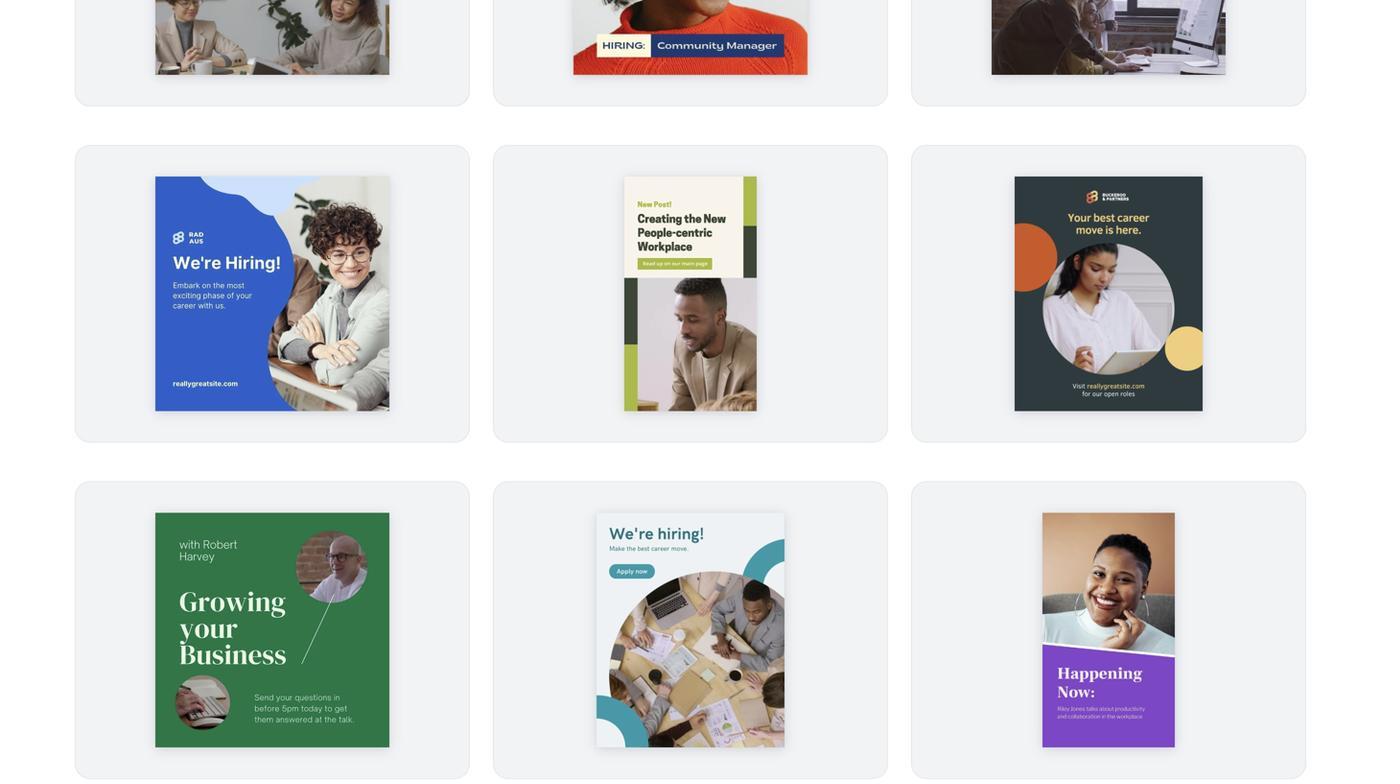 Task type: locate. For each thing, give the bounding box(es) containing it.
green picture framed real-time event updates non-static linkedin post image
[[155, 513, 390, 748]]

blue and beige woman pop of element hiring announcement non-static linkedin post image
[[574, 0, 808, 75]]

blue and yellow photo abstract geometric job hiring animated linkedin carousel ad image
[[597, 513, 785, 748]]

blue woman blobby-framed hiring announcement static linkedin post image
[[155, 177, 390, 411]]

green and yellow minimalist color blocks articles new post linkedin story image
[[625, 177, 757, 411]]



Task type: describe. For each thing, give the bounding box(es) containing it.
orange and yellow graphic geometric frames hiring animated linkedin carousel ad image
[[1015, 177, 1203, 411]]

violet woman blobby-framed event announcement non-static linkedin story image
[[1043, 513, 1175, 748]]

green text-heavy human resources consultancy professional/business services linkedin video ad image
[[992, 0, 1226, 75]]

blue professional gradients management professional/business services linkedin video ad image
[[155, 0, 390, 75]]



Task type: vqa. For each thing, say whether or not it's contained in the screenshot.
OF inside Tune in to Design School to learn about the principles of design in a fun and engaging format.
no



